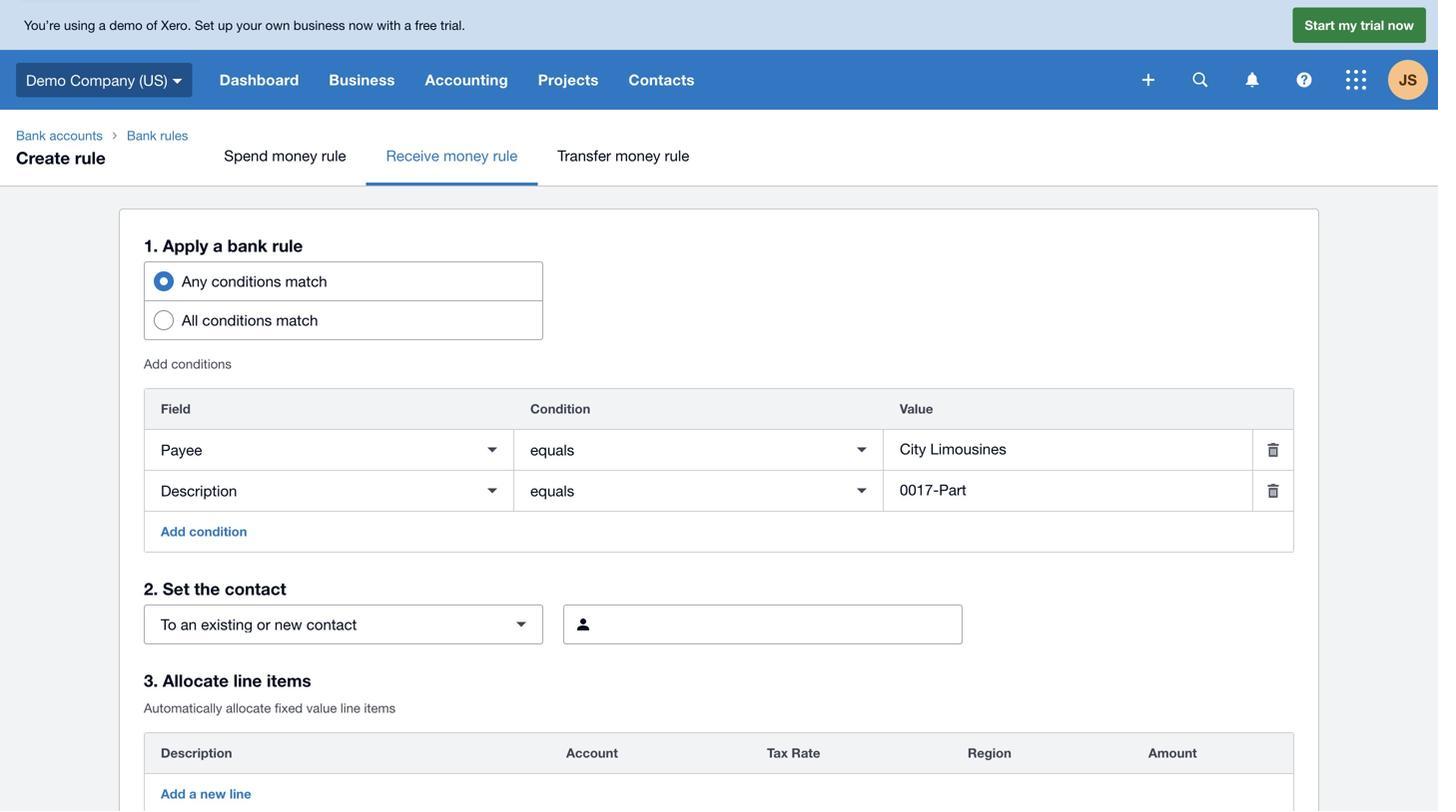 Task type: describe. For each thing, give the bounding box(es) containing it.
bank for bank accounts
[[16, 128, 46, 143]]

trial
[[1360, 17, 1384, 33]]

demo company (us) button
[[0, 50, 204, 110]]

rule for receive money rule
[[493, 147, 518, 164]]

remove condition image for description
[[1253, 471, 1293, 511]]

accounts
[[49, 128, 103, 143]]

rule for spend money rule
[[321, 147, 346, 164]]

0 vertical spatial line
[[233, 671, 262, 691]]

create
[[16, 148, 70, 168]]

contacts button
[[614, 50, 710, 110]]

bank accounts
[[16, 128, 103, 143]]

your
[[236, 17, 262, 33]]

accounting button
[[410, 50, 523, 110]]

bank
[[227, 236, 267, 256]]

automatically
[[144, 701, 222, 717]]

create rule
[[16, 148, 106, 168]]

demo
[[109, 17, 143, 33]]

contacts
[[629, 71, 695, 89]]

equals for payee
[[530, 441, 574, 459]]

equals button for description
[[514, 471, 883, 511]]

description inside popup button
[[161, 482, 237, 500]]

none field inside main content
[[611, 606, 962, 644]]

add condition
[[161, 524, 247, 540]]

menu inside main content
[[204, 126, 1438, 186]]

the
[[194, 579, 220, 599]]

start
[[1305, 17, 1335, 33]]

account
[[566, 746, 618, 761]]

transfer money rule
[[558, 147, 689, 164]]

description button
[[145, 471, 513, 511]]

my
[[1338, 17, 1357, 33]]

rule right bank
[[272, 236, 303, 256]]

start my trial now
[[1305, 17, 1414, 33]]

transfer
[[558, 147, 611, 164]]

receive money rule button
[[366, 126, 538, 186]]

js
[[1399, 71, 1417, 89]]

a right using
[[99, 17, 106, 33]]

trial.
[[440, 17, 465, 33]]

to an existing or new contact button
[[144, 605, 543, 645]]

0 vertical spatial contact
[[225, 579, 286, 599]]

own
[[265, 17, 290, 33]]

0 horizontal spatial set
[[163, 579, 189, 599]]

accounting
[[425, 71, 508, 89]]

demo
[[26, 71, 66, 89]]

receive
[[386, 147, 439, 164]]

3.
[[144, 671, 158, 691]]

business
[[294, 17, 345, 33]]

conditions for add
[[171, 357, 232, 372]]

spend money rule
[[224, 147, 346, 164]]

rules
[[160, 128, 188, 143]]

any conditions match
[[182, 273, 327, 290]]

group inside main content
[[144, 262, 543, 341]]

a left free
[[404, 17, 411, 33]]

up
[[218, 17, 233, 33]]

value
[[900, 401, 933, 417]]

remove condition image for payee
[[1253, 430, 1293, 470]]

you're using a demo of xero. set up your own business now with a free trial.
[[24, 17, 465, 33]]

rule down accounts
[[75, 148, 106, 168]]

a inside button
[[189, 787, 197, 802]]

2 now from the left
[[1388, 17, 1414, 33]]

value field for description
[[884, 471, 1252, 509]]

business
[[329, 71, 395, 89]]

company
[[70, 71, 135, 89]]

automatically allocate fixed value line items
[[144, 701, 396, 717]]

demo company (us)
[[26, 71, 167, 89]]

banner containing dashboard
[[0, 0, 1438, 110]]

field
[[161, 401, 191, 417]]



Task type: locate. For each thing, give the bounding box(es) containing it.
bank rules link
[[119, 126, 196, 146]]

projects button
[[523, 50, 614, 110]]

1 remove condition image from the top
[[1253, 430, 1293, 470]]

1 vertical spatial value field
[[884, 471, 1252, 509]]

match for all conditions match
[[276, 312, 318, 329]]

equals for description
[[530, 482, 574, 500]]

money right transfer
[[615, 147, 660, 164]]

projects
[[538, 71, 599, 89]]

0 horizontal spatial new
[[200, 787, 226, 802]]

add left condition
[[161, 524, 186, 540]]

1 vertical spatial equals
[[530, 482, 574, 500]]

to
[[161, 616, 176, 634]]

bank
[[16, 128, 46, 143], [127, 128, 157, 143]]

conditions down all
[[171, 357, 232, 372]]

all conditions match
[[182, 312, 318, 329]]

add a new line
[[161, 787, 251, 802]]

1 horizontal spatial now
[[1388, 17, 1414, 33]]

0 vertical spatial conditions
[[211, 273, 281, 290]]

add for add condition
[[161, 524, 186, 540]]

1 vertical spatial remove condition image
[[1253, 471, 1293, 511]]

3 money from the left
[[615, 147, 660, 164]]

bank accounts link
[[8, 126, 111, 146]]

money right receive
[[443, 147, 489, 164]]

now
[[349, 17, 373, 33], [1388, 17, 1414, 33]]

an
[[180, 616, 197, 634]]

0 horizontal spatial contact
[[225, 579, 286, 599]]

a left bank
[[213, 236, 223, 256]]

line up allocate
[[233, 671, 262, 691]]

money inside spend money rule button
[[272, 147, 317, 164]]

free
[[415, 17, 437, 33]]

2 equals from the top
[[530, 482, 574, 500]]

0 horizontal spatial money
[[272, 147, 317, 164]]

list of fixed line items with description, account, tax rate and amount element
[[144, 733, 1294, 812]]

1 vertical spatial contact
[[306, 616, 357, 634]]

now right trial
[[1388, 17, 1414, 33]]

description up add a new line
[[161, 746, 232, 761]]

0 vertical spatial equals
[[530, 441, 574, 459]]

allocate
[[163, 671, 229, 691]]

3. allocate line items
[[144, 671, 311, 691]]

bank rules
[[127, 128, 188, 143]]

value
[[306, 701, 337, 717]]

equals button for payee
[[514, 430, 883, 470]]

all
[[182, 312, 198, 329]]

description inside list of fixed line items with description, account, tax rate and amount element
[[161, 746, 232, 761]]

1 vertical spatial line
[[340, 701, 360, 717]]

1 description from the top
[[161, 482, 237, 500]]

bank up create at left
[[16, 128, 46, 143]]

payee button
[[145, 430, 513, 470]]

bank for bank rules
[[127, 128, 157, 143]]

business button
[[314, 50, 410, 110]]

1 vertical spatial items
[[364, 701, 396, 717]]

description up add condition
[[161, 482, 237, 500]]

money right spend
[[272, 147, 317, 164]]

1 horizontal spatial set
[[195, 17, 214, 33]]

to an existing or new contact
[[161, 616, 357, 634]]

condition
[[530, 401, 590, 417]]

list of conditions with field, operator and value element
[[144, 388, 1294, 553]]

value field for payee
[[884, 430, 1252, 468]]

menu
[[204, 126, 1438, 186]]

of
[[146, 17, 157, 33]]

1 vertical spatial new
[[200, 787, 226, 802]]

contact up to an existing or new contact
[[225, 579, 286, 599]]

0 vertical spatial set
[[195, 17, 214, 33]]

tax
[[767, 746, 788, 761]]

1 vertical spatial match
[[276, 312, 318, 329]]

0 horizontal spatial bank
[[16, 128, 46, 143]]

fixed
[[275, 701, 303, 717]]

using
[[64, 17, 95, 33]]

set
[[195, 17, 214, 33], [163, 579, 189, 599]]

match down any conditions match at the top of the page
[[276, 312, 318, 329]]

rule inside button
[[493, 147, 518, 164]]

2 value field from the top
[[884, 471, 1252, 509]]

1 bank from the left
[[16, 128, 46, 143]]

rule left transfer
[[493, 147, 518, 164]]

banner
[[0, 0, 1438, 110]]

match up all conditions match on the top of the page
[[285, 273, 327, 290]]

spend
[[224, 147, 268, 164]]

new
[[275, 616, 302, 634], [200, 787, 226, 802]]

2 horizontal spatial money
[[615, 147, 660, 164]]

0 vertical spatial value field
[[884, 430, 1252, 468]]

money for transfer
[[615, 147, 660, 164]]

0 vertical spatial remove condition image
[[1253, 430, 1293, 470]]

contact right or
[[306, 616, 357, 634]]

2.
[[144, 579, 158, 599]]

items up fixed
[[267, 671, 311, 691]]

add down 'automatically'
[[161, 787, 186, 802]]

0 vertical spatial new
[[275, 616, 302, 634]]

1 now from the left
[[349, 17, 373, 33]]

Value field
[[884, 430, 1252, 468], [884, 471, 1252, 509]]

money inside the 'transfer money rule' button
[[615, 147, 660, 164]]

conditions down bank
[[211, 273, 281, 290]]

receive money rule
[[386, 147, 518, 164]]

you're
[[24, 17, 60, 33]]

add for add conditions
[[144, 357, 168, 372]]

main content containing create rule
[[0, 110, 1438, 812]]

conditions for all
[[202, 312, 272, 329]]

line
[[233, 671, 262, 691], [340, 701, 360, 717], [230, 787, 251, 802]]

2 remove condition image from the top
[[1253, 471, 1293, 511]]

rule
[[321, 147, 346, 164], [493, 147, 518, 164], [665, 147, 689, 164], [75, 148, 106, 168], [272, 236, 303, 256]]

2 bank from the left
[[127, 128, 157, 143]]

add inside the list of conditions with field, operator and value element
[[161, 524, 186, 540]]

svg image inside demo company (us) popup button
[[172, 79, 182, 84]]

bank inside bank accounts link
[[16, 128, 46, 143]]

condition
[[189, 524, 247, 540]]

0 horizontal spatial now
[[349, 17, 373, 33]]

2 vertical spatial line
[[230, 787, 251, 802]]

rate
[[791, 746, 820, 761]]

a
[[99, 17, 106, 33], [404, 17, 411, 33], [213, 236, 223, 256], [189, 787, 197, 802]]

(us)
[[139, 71, 167, 89]]

amount
[[1148, 746, 1197, 761]]

now left the with on the top left of page
[[349, 17, 373, 33]]

tax rate
[[767, 746, 820, 761]]

0 vertical spatial items
[[267, 671, 311, 691]]

items
[[267, 671, 311, 691], [364, 701, 396, 717]]

group containing any conditions match
[[144, 262, 543, 341]]

transfer money rule button
[[538, 126, 709, 186]]

contact inside "popup button"
[[306, 616, 357, 634]]

bank left rules at top
[[127, 128, 157, 143]]

rule for transfer money rule
[[665, 147, 689, 164]]

2 vertical spatial add
[[161, 787, 186, 802]]

apply
[[163, 236, 208, 256]]

1 horizontal spatial bank
[[127, 128, 157, 143]]

money for receive
[[443, 147, 489, 164]]

add inside list of fixed line items with description, account, tax rate and amount element
[[161, 787, 186, 802]]

2 equals button from the top
[[514, 471, 883, 511]]

2 vertical spatial conditions
[[171, 357, 232, 372]]

line inside button
[[230, 787, 251, 802]]

add
[[144, 357, 168, 372], [161, 524, 186, 540], [161, 787, 186, 802]]

1 horizontal spatial new
[[275, 616, 302, 634]]

description
[[161, 482, 237, 500], [161, 746, 232, 761]]

0 horizontal spatial items
[[267, 671, 311, 691]]

0 vertical spatial description
[[161, 482, 237, 500]]

1 horizontal spatial contact
[[306, 616, 357, 634]]

0 vertical spatial match
[[285, 273, 327, 290]]

0 horizontal spatial svg image
[[1142, 74, 1154, 86]]

set right 2.
[[163, 579, 189, 599]]

svg image
[[1346, 70, 1366, 90], [1193, 72, 1208, 87], [1246, 72, 1259, 87], [172, 79, 182, 84]]

conditions down any conditions match at the top of the page
[[202, 312, 272, 329]]

add a new line button
[[149, 779, 263, 811]]

1.
[[144, 236, 158, 256]]

spend money rule button
[[204, 126, 366, 186]]

existing
[[201, 616, 253, 634]]

add for add a new line
[[161, 787, 186, 802]]

add conditions
[[144, 357, 232, 372]]

menu containing spend money rule
[[204, 126, 1438, 186]]

new inside button
[[200, 787, 226, 802]]

1. apply a bank rule
[[144, 236, 303, 256]]

svg image
[[1297, 72, 1312, 87], [1142, 74, 1154, 86]]

new right or
[[275, 616, 302, 634]]

1 vertical spatial equals button
[[514, 471, 883, 511]]

conditions
[[211, 273, 281, 290], [202, 312, 272, 329], [171, 357, 232, 372]]

group
[[144, 262, 543, 341]]

xero.
[[161, 17, 191, 33]]

equals button
[[514, 430, 883, 470], [514, 471, 883, 511]]

1 equals from the top
[[530, 441, 574, 459]]

1 equals button from the top
[[514, 430, 883, 470]]

1 vertical spatial add
[[161, 524, 186, 540]]

1 vertical spatial set
[[163, 579, 189, 599]]

2 money from the left
[[443, 147, 489, 164]]

remove condition image
[[1253, 430, 1293, 470], [1253, 471, 1293, 511]]

items right value at the bottom left of page
[[364, 701, 396, 717]]

new down 'automatically'
[[200, 787, 226, 802]]

2 description from the top
[[161, 746, 232, 761]]

2. set the contact
[[144, 579, 286, 599]]

1 horizontal spatial money
[[443, 147, 489, 164]]

0 vertical spatial add
[[144, 357, 168, 372]]

dashboard
[[219, 71, 299, 89]]

conditions for any
[[211, 273, 281, 290]]

with
[[377, 17, 401, 33]]

1 vertical spatial conditions
[[202, 312, 272, 329]]

region
[[968, 746, 1011, 761]]

payee
[[161, 441, 202, 459]]

js button
[[1388, 50, 1438, 110]]

1 horizontal spatial svg image
[[1297, 72, 1312, 87]]

any
[[182, 273, 207, 290]]

new inside "popup button"
[[275, 616, 302, 634]]

rule down contacts
[[665, 147, 689, 164]]

1 value field from the top
[[884, 430, 1252, 468]]

main content
[[0, 110, 1438, 812]]

allocate
[[226, 701, 271, 717]]

None field
[[611, 606, 962, 644]]

line right value at the bottom left of page
[[340, 701, 360, 717]]

money for spend
[[272, 147, 317, 164]]

money inside receive money rule button
[[443, 147, 489, 164]]

add up the field
[[144, 357, 168, 372]]

equals
[[530, 441, 574, 459], [530, 482, 574, 500]]

a down 'automatically'
[[189, 787, 197, 802]]

1 money from the left
[[272, 147, 317, 164]]

1 horizontal spatial items
[[364, 701, 396, 717]]

match for any conditions match
[[285, 273, 327, 290]]

1 vertical spatial description
[[161, 746, 232, 761]]

add condition button
[[149, 516, 259, 548]]

dashboard link
[[204, 50, 314, 110]]

0 vertical spatial equals button
[[514, 430, 883, 470]]

set left the up
[[195, 17, 214, 33]]

rule left receive
[[321, 147, 346, 164]]

bank inside bank rules link
[[127, 128, 157, 143]]

or
[[257, 616, 270, 634]]

line down allocate
[[230, 787, 251, 802]]



Task type: vqa. For each thing, say whether or not it's contained in the screenshot.
Create
yes



